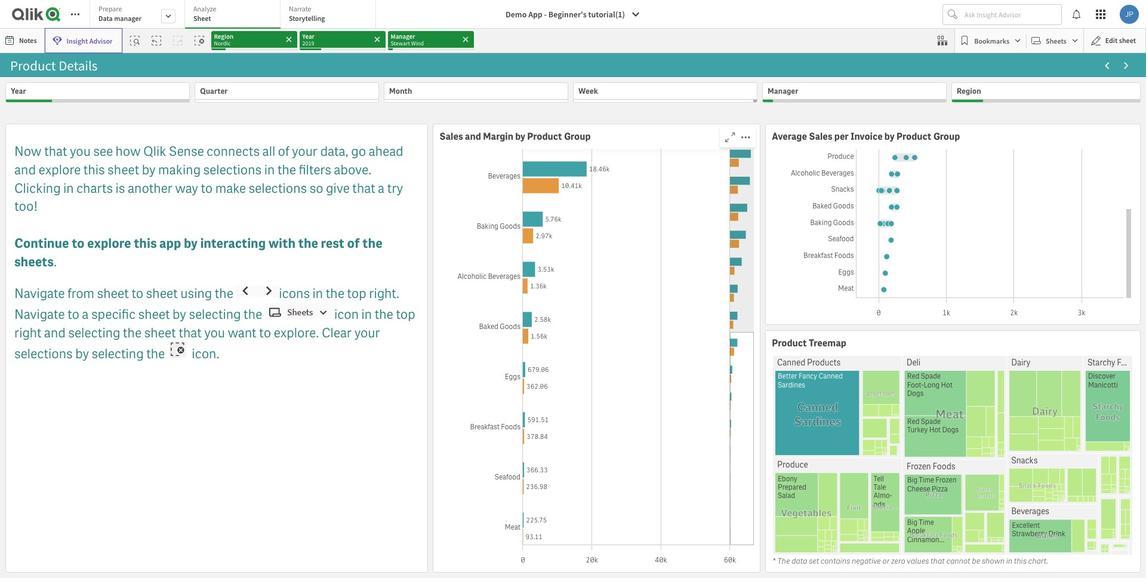 Task type: locate. For each thing, give the bounding box(es) containing it.
1 vertical spatial selecting
[[68, 324, 120, 341]]

in right 'icons'
[[313, 285, 323, 302]]

and
[[465, 130, 481, 143], [14, 161, 36, 179], [44, 324, 66, 341]]

your inside now that you see how qlik sense connects all of your data, go ahead and explore this sheet by making selections in the filters above. clicking in charts is another way to make selections so give that a try too!
[[292, 143, 318, 160]]

the up want
[[244, 306, 262, 323]]

zero
[[892, 556, 906, 566]]

0 horizontal spatial region
[[214, 32, 234, 41]]

the left filters
[[278, 161, 296, 179]]

0 vertical spatial selecting
[[189, 306, 241, 323]]

of right 'all'
[[278, 143, 290, 160]]

manager up the average
[[768, 86, 799, 96]]

0 vertical spatial this
[[83, 161, 105, 179]]

and left margin
[[465, 130, 481, 143]]

of inside continue to explore this app by interacting with the rest of the sheets
[[347, 235, 360, 252]]

0 horizontal spatial sales
[[440, 130, 463, 143]]

to right want
[[259, 324, 271, 341]]

navigate inside in the top right. navigate to a specific sheet by selecting the
[[14, 306, 65, 323]]

navigate from sheet to sheet using the
[[14, 285, 236, 302]]

Ask Insight Advisor text field
[[963, 5, 1062, 24]]

sheets
[[14, 253, 54, 271]]

product
[[528, 130, 563, 143], [897, 130, 932, 143], [773, 337, 808, 349]]

group
[[565, 130, 591, 143], [934, 130, 961, 143]]

0 vertical spatial top
[[347, 285, 367, 302]]

0 horizontal spatial explore
[[39, 161, 81, 179]]

of right rest
[[347, 235, 360, 252]]

beginner's
[[549, 9, 587, 20]]

2 sales from the left
[[810, 130, 833, 143]]

group down 'region' element
[[934, 130, 961, 143]]

a down from
[[82, 306, 89, 323]]

region for region nordic
[[214, 32, 234, 41]]

and right right
[[44, 324, 66, 341]]

0 horizontal spatial year
[[11, 86, 26, 96]]

step back image
[[152, 36, 162, 45]]

2 vertical spatial this
[[1014, 556, 1027, 566]]

1 vertical spatial year
[[11, 86, 26, 96]]

that inside the product treemap * the data set contains negative or zero values that cannot be shown in this chart. application
[[931, 556, 945, 566]]

year down 'storytelling'
[[303, 32, 315, 41]]

1 horizontal spatial region
[[958, 86, 982, 96]]

0 vertical spatial navigate
[[14, 285, 65, 302]]

ahead
[[369, 143, 404, 160]]

0 vertical spatial of
[[278, 143, 290, 160]]

values
[[907, 556, 929, 566]]

insight
[[67, 36, 88, 45]]

the left 'icon.'
[[146, 346, 165, 363]]

that down "above."
[[352, 180, 376, 197]]

this left app
[[134, 235, 157, 252]]

product inside application
[[528, 130, 563, 143]]

set
[[809, 556, 819, 566]]

navigate down sheets
[[14, 285, 65, 302]]

with
[[269, 235, 296, 252]]

sales left margin
[[440, 130, 463, 143]]

0 vertical spatial your
[[292, 143, 318, 160]]

1 vertical spatial of
[[347, 235, 360, 252]]

1 vertical spatial a
[[82, 306, 89, 323]]

your up filters
[[292, 143, 318, 160]]

another
[[128, 180, 173, 197]]

explore
[[39, 161, 81, 179], [87, 235, 131, 252]]

in right icon
[[362, 306, 372, 323]]

the left rest
[[298, 235, 319, 252]]

too!
[[14, 198, 38, 215]]

that right values
[[931, 556, 945, 566]]

0 horizontal spatial group
[[565, 130, 591, 143]]

0 horizontal spatial and
[[14, 161, 36, 179]]

the down right.
[[375, 306, 394, 323]]

product left treemap at right
[[773, 337, 808, 349]]

your
[[292, 143, 318, 160], [355, 324, 380, 341]]

clicking
[[14, 180, 61, 197]]

1 horizontal spatial this
[[134, 235, 157, 252]]

product right invoice
[[897, 130, 932, 143]]

sheets button
[[1030, 31, 1082, 50]]

data
[[792, 556, 808, 566]]

the inside now that you see how qlik sense connects all of your data, go ahead and explore this sheet by making selections in the filters above. clicking in charts is another way to make selections so give that a try too!
[[278, 161, 296, 179]]

1 horizontal spatial explore
[[87, 235, 131, 252]]

0 horizontal spatial this
[[83, 161, 105, 179]]

top
[[347, 285, 367, 302], [396, 306, 416, 323]]

and inside now that you see how qlik sense connects all of your data, go ahead and explore this sheet by making selections in the filters above. clicking in charts is another way to make selections so give that a try too!
[[14, 161, 36, 179]]

advisor
[[89, 36, 113, 45]]

1 vertical spatial your
[[355, 324, 380, 341]]

to up specific
[[132, 285, 144, 302]]

sense
[[169, 143, 204, 160]]

selections
[[203, 161, 262, 179], [249, 180, 307, 197], [14, 346, 73, 363]]

of inside now that you see how qlik sense connects all of your data, go ahead and explore this sheet by making selections in the filters above. clicking in charts is another way to make selections so give that a try too!
[[278, 143, 290, 160]]

demo
[[506, 9, 527, 20]]

this inside continue to explore this app by interacting with the rest of the sheets
[[134, 235, 157, 252]]

icon
[[335, 306, 359, 323]]

0 vertical spatial manager
[[391, 32, 415, 41]]

quarter element
[[200, 86, 228, 96]]

0 horizontal spatial product
[[528, 130, 563, 143]]

product treemap * the data set contains negative or zero values that cannot be shown in this chart. application
[[766, 330, 1142, 573]]

per
[[835, 130, 849, 143]]

1 vertical spatial explore
[[87, 235, 131, 252]]

this
[[83, 161, 105, 179], [134, 235, 157, 252], [1014, 556, 1027, 566]]

1 vertical spatial and
[[14, 161, 36, 179]]

by inside clear your selections by selecting the
[[75, 346, 89, 363]]

top down right.
[[396, 306, 416, 323]]

narrate storytelling
[[289, 4, 325, 23]]

0 horizontal spatial top
[[347, 285, 367, 302]]

manager
[[391, 32, 415, 41], [768, 86, 799, 96]]

region down the bookmarks button
[[958, 86, 982, 96]]

1 vertical spatial selections
[[249, 180, 307, 197]]

selections inside clear your selections by selecting the
[[14, 346, 73, 363]]

1 horizontal spatial your
[[355, 324, 380, 341]]

0 horizontal spatial of
[[278, 143, 290, 160]]

of
[[278, 143, 290, 160], [347, 235, 360, 252]]

in inside in the top right. navigate to a specific sheet by selecting the
[[313, 285, 323, 302]]

clear all selections image
[[195, 36, 205, 45]]

1 horizontal spatial year
[[303, 32, 315, 41]]

0 vertical spatial explore
[[39, 161, 81, 179]]

year for year 2019
[[303, 32, 315, 41]]

1 vertical spatial navigate
[[14, 306, 65, 323]]

in
[[264, 161, 275, 179], [63, 180, 74, 197], [313, 285, 323, 302], [362, 306, 372, 323], [1007, 556, 1013, 566]]

1 sales from the left
[[440, 130, 463, 143]]

and down now
[[14, 161, 36, 179]]

the inside clear your selections by selecting the
[[146, 346, 165, 363]]

region
[[214, 32, 234, 41], [958, 86, 982, 96]]

1 vertical spatial this
[[134, 235, 157, 252]]

this up charts in the top left of the page
[[83, 161, 105, 179]]

navigate up right
[[14, 306, 65, 323]]

2 vertical spatial selections
[[14, 346, 73, 363]]

average
[[773, 130, 808, 143]]

manager for manager stewart wind
[[391, 32, 415, 41]]

0 vertical spatial region
[[214, 32, 234, 41]]

1 horizontal spatial group
[[934, 130, 961, 143]]

1 horizontal spatial top
[[396, 306, 416, 323]]

2 horizontal spatial this
[[1014, 556, 1027, 566]]

year for year
[[11, 86, 26, 96]]

product right margin
[[528, 130, 563, 143]]

year down the notes button
[[11, 86, 26, 96]]

now
[[14, 143, 42, 160]]

by inside application
[[885, 130, 895, 143]]

sheet inside icon in the top right and selecting the sheet that you want to explore.
[[144, 324, 176, 341]]

see
[[93, 143, 113, 160]]

want
[[228, 324, 257, 341]]

selections down connects at the left
[[203, 161, 262, 179]]

navigate
[[14, 285, 65, 302], [14, 306, 65, 323]]

region right clear all selections icon
[[214, 32, 234, 41]]

storytelling
[[289, 14, 325, 23]]

application
[[0, 0, 1147, 578], [5, 124, 428, 573]]

bookmarks button
[[958, 31, 1025, 50]]

how
[[116, 143, 141, 160]]

1 horizontal spatial you
[[204, 324, 225, 341]]

your down icon
[[355, 324, 380, 341]]

a inside now that you see how qlik sense connects all of your data, go ahead and explore this sheet by making selections in the filters above. clicking in charts is another way to make selections so give that a try too!
[[378, 180, 385, 197]]

right.
[[369, 285, 400, 302]]

to right continue
[[72, 235, 85, 252]]

1 vertical spatial manager
[[768, 86, 799, 96]]

selecting
[[189, 306, 241, 323], [68, 324, 120, 341], [92, 346, 144, 363]]

tab list
[[90, 0, 381, 30]]

that inside icon in the top right and selecting the sheet that you want to explore.
[[179, 324, 202, 341]]

that up 'icon.'
[[179, 324, 202, 341]]

selections down right
[[14, 346, 73, 363]]

selecting inside clear your selections by selecting the
[[92, 346, 144, 363]]

manager right clear selection for field: year image
[[391, 32, 415, 41]]

top up icon
[[347, 285, 367, 302]]

you inside now that you see how qlik sense connects all of your data, go ahead and explore this sheet by making selections in the filters above. clicking in charts is another way to make selections so give that a try too!
[[70, 143, 91, 160]]

manager inside manager stewart wind
[[391, 32, 415, 41]]

0 vertical spatial year
[[303, 32, 315, 41]]

edit
[[1106, 36, 1119, 45]]

0 horizontal spatial your
[[292, 143, 318, 160]]

2 vertical spatial and
[[44, 324, 66, 341]]

to inside now that you see how qlik sense connects all of your data, go ahead and explore this sheet by making selections in the filters above. clicking in charts is another way to make selections so give that a try too!
[[201, 180, 213, 197]]

interacting
[[200, 235, 266, 252]]

you left see
[[70, 143, 91, 160]]

manager stewart wind
[[391, 32, 424, 47]]

0 horizontal spatial you
[[70, 143, 91, 160]]

-
[[545, 9, 547, 20]]

make
[[215, 180, 246, 197]]

invoice
[[851, 130, 883, 143]]

right
[[14, 324, 42, 341]]

continue
[[14, 235, 69, 252]]

1 group from the left
[[565, 130, 591, 143]]

a left try
[[378, 180, 385, 197]]

nordic
[[214, 39, 231, 47]]

1 horizontal spatial a
[[378, 180, 385, 197]]

to down from
[[67, 306, 79, 323]]

explore up the navigate from sheet to sheet using the
[[87, 235, 131, 252]]

icons
[[279, 285, 310, 302]]

0 vertical spatial you
[[70, 143, 91, 160]]

this inside the product treemap * the data set contains negative or zero values that cannot be shown in this chart. application
[[1014, 556, 1027, 566]]

region element
[[958, 86, 982, 96]]

1 horizontal spatial manager
[[768, 86, 799, 96]]

to
[[201, 180, 213, 197], [72, 235, 85, 252], [132, 285, 144, 302], [67, 306, 79, 323], [259, 324, 271, 341]]

average sales per invoice by product group
[[773, 130, 961, 143]]

0 horizontal spatial a
[[82, 306, 89, 323]]

0 horizontal spatial manager
[[391, 32, 415, 41]]

go
[[351, 143, 366, 160]]

try
[[387, 180, 403, 197]]

insight advisor button
[[45, 28, 123, 53]]

and inside application
[[465, 130, 481, 143]]

2 horizontal spatial and
[[465, 130, 481, 143]]

in left charts in the top left of the page
[[63, 180, 74, 197]]

2019
[[303, 39, 314, 47]]

0 vertical spatial and
[[465, 130, 481, 143]]

by inside in the top right. navigate to a specific sheet by selecting the
[[173, 306, 186, 323]]

year
[[303, 32, 315, 41], [11, 86, 26, 96]]

to right way
[[201, 180, 213, 197]]

explore up clicking
[[39, 161, 81, 179]]

top inside in the top right. navigate to a specific sheet by selecting the
[[347, 285, 367, 302]]

clear selection for field: year image
[[374, 36, 381, 43]]

selections down 'all'
[[249, 180, 307, 197]]

1 vertical spatial top
[[396, 306, 416, 323]]

1 vertical spatial you
[[204, 324, 225, 341]]

way
[[175, 180, 198, 197]]

this left chart. at the right bottom of page
[[1014, 556, 1027, 566]]

1 horizontal spatial sales
[[810, 130, 833, 143]]

2 navigate from the top
[[14, 306, 65, 323]]

the
[[278, 161, 296, 179], [298, 235, 319, 252], [363, 235, 383, 252], [215, 285, 233, 302], [326, 285, 345, 302], [244, 306, 262, 323], [375, 306, 394, 323], [123, 324, 142, 341], [146, 346, 165, 363]]

group down week
[[565, 130, 591, 143]]

now that you see how qlik sense connects all of your data, go ahead and explore this sheet by making selections in the filters above. clicking in charts is another way to make selections so give that a try too!
[[14, 143, 404, 215]]

1 horizontal spatial and
[[44, 324, 66, 341]]

1 vertical spatial region
[[958, 86, 982, 96]]

narrate
[[289, 4, 312, 13]]

2 group from the left
[[934, 130, 961, 143]]

2 vertical spatial selecting
[[92, 346, 144, 363]]

that
[[44, 143, 67, 160], [352, 180, 376, 197], [179, 324, 202, 341], [931, 556, 945, 566]]

contains
[[821, 556, 851, 566]]

1 horizontal spatial of
[[347, 235, 360, 252]]

sales left per
[[810, 130, 833, 143]]

in right shown
[[1007, 556, 1013, 566]]

0 vertical spatial a
[[378, 180, 385, 197]]

you up 'icon.'
[[204, 324, 225, 341]]

explore inside now that you see how qlik sense connects all of your data, go ahead and explore this sheet by making selections in the filters above. clicking in charts is another way to make selections so give that a try too!
[[39, 161, 81, 179]]



Task type: describe. For each thing, give the bounding box(es) containing it.
1 navigate from the top
[[14, 285, 65, 302]]

data
[[99, 14, 113, 23]]

sales and margin by product group application
[[433, 124, 761, 573]]

explore.
[[274, 324, 319, 341]]

region nordic
[[214, 32, 234, 47]]

connects
[[207, 143, 260, 160]]

app
[[529, 9, 543, 20]]

from
[[67, 285, 94, 302]]

in down 'all'
[[264, 161, 275, 179]]

cannot
[[947, 556, 971, 566]]

by inside now that you see how qlik sense connects all of your data, go ahead and explore this sheet by making selections in the filters above. clicking in charts is another way to make selections so give that a try too!
[[142, 161, 156, 179]]

or
[[883, 556, 890, 566]]

james peterson image
[[1121, 5, 1140, 24]]

the right using
[[215, 285, 233, 302]]

bookmarks
[[975, 36, 1010, 45]]

sales inside application
[[440, 130, 463, 143]]

prepare data manager
[[99, 4, 142, 23]]

selecting inside in the top right. navigate to a specific sheet by selecting the
[[189, 306, 241, 323]]

using
[[181, 285, 212, 302]]

region for region
[[958, 86, 982, 96]]

demo app - beginner's tutorial(1) button
[[499, 5, 648, 24]]

week element
[[579, 86, 598, 96]]

the right rest
[[363, 235, 383, 252]]

rest
[[321, 235, 345, 252]]

0 vertical spatial selections
[[203, 161, 262, 179]]

prepare
[[99, 4, 122, 13]]

a inside in the top right. navigate to a specific sheet by selecting the
[[82, 306, 89, 323]]

selecting inside icon in the top right and selecting the sheet that you want to explore.
[[68, 324, 120, 341]]

analyze
[[194, 4, 217, 13]]

chart.
[[1029, 556, 1049, 566]]

selections tool image
[[939, 36, 948, 45]]

sheet inside now that you see how qlik sense connects all of your data, go ahead and explore this sheet by making selections in the filters above. clicking in charts is another way to make selections so give that a try too!
[[108, 161, 139, 179]]

tutorial(1)
[[589, 9, 625, 20]]

by inside continue to explore this app by interacting with the rest of the sheets
[[184, 235, 198, 252]]

month
[[389, 86, 412, 96]]

all
[[263, 143, 275, 160]]

sheet inside in the top right. navigate to a specific sheet by selecting the
[[138, 306, 170, 323]]

be
[[972, 556, 981, 566]]

2 horizontal spatial product
[[897, 130, 932, 143]]

sheet
[[194, 14, 211, 23]]

in the top right. navigate to a specific sheet by selecting the
[[14, 285, 400, 323]]

quarter
[[200, 86, 228, 96]]

filters
[[299, 161, 332, 179]]

notes
[[19, 36, 37, 45]]

you inside icon in the top right and selecting the sheet that you want to explore.
[[204, 324, 225, 341]]

top inside icon in the top right and selecting the sheet that you want to explore.
[[396, 306, 416, 323]]

the down specific
[[123, 324, 142, 341]]

insight advisor
[[67, 36, 113, 45]]

in inside application
[[1007, 556, 1013, 566]]

group inside application
[[565, 130, 591, 143]]

clear selection for field: region image
[[286, 36, 293, 43]]

analyze sheet
[[194, 4, 217, 23]]

give
[[326, 180, 350, 197]]

smart search image
[[131, 36, 140, 45]]

to inside icon in the top right and selecting the sheet that you want to explore.
[[259, 324, 271, 341]]

manager element
[[768, 86, 799, 96]]

that right now
[[44, 143, 67, 160]]

your inside clear your selections by selecting the
[[355, 324, 380, 341]]

to inside in the top right. navigate to a specific sheet by selecting the
[[67, 306, 79, 323]]

treemap
[[809, 337, 847, 349]]

icon.
[[192, 346, 220, 363]]

1 horizontal spatial product
[[773, 337, 808, 349]]

next sheet: customer details image
[[1122, 61, 1132, 71]]

week
[[579, 86, 598, 96]]

and inside icon in the top right and selecting the sheet that you want to explore.
[[44, 324, 66, 341]]

sales inside application
[[810, 130, 833, 143]]

year 2019
[[303, 32, 315, 47]]

is
[[116, 180, 125, 197]]

*
[[773, 556, 776, 566]]

by inside application
[[516, 130, 526, 143]]

margin
[[483, 130, 514, 143]]

app
[[159, 235, 181, 252]]

wind
[[411, 39, 424, 47]]

in inside icon in the top right and selecting the sheet that you want to explore.
[[362, 306, 372, 323]]

data,
[[320, 143, 349, 160]]

group inside application
[[934, 130, 961, 143]]

negative
[[852, 556, 881, 566]]

making
[[158, 161, 201, 179]]

this inside now that you see how qlik sense connects all of your data, go ahead and explore this sheet by making selections in the filters above. clicking in charts is another way to make selections so give that a try too!
[[83, 161, 105, 179]]

above.
[[334, 161, 372, 179]]

sheets
[[1047, 36, 1067, 45]]

sheet inside edit sheet button
[[1120, 36, 1137, 45]]

previous sheet: experience the power of qlik sense image
[[1103, 61, 1113, 71]]

demo app - beginner's tutorial(1)
[[506, 9, 625, 20]]

product treemap
[[773, 337, 847, 349]]

* the data set contains negative or zero values that cannot be shown in this chart.
[[773, 556, 1049, 566]]

qlik
[[143, 143, 166, 160]]

the up icon
[[326, 285, 345, 302]]

year element
[[11, 86, 26, 96]]

.
[[54, 253, 57, 271]]

shown
[[982, 556, 1005, 566]]

edit sheet button
[[1084, 28, 1147, 53]]

month element
[[389, 86, 412, 96]]

continue to explore this app by interacting with the rest of the sheets
[[14, 235, 383, 271]]

the
[[778, 556, 790, 566]]

so
[[310, 180, 324, 197]]

specific
[[91, 306, 136, 323]]

clear your selections by selecting the
[[14, 324, 380, 363]]

icon in the top right and selecting the sheet that you want to explore.
[[14, 306, 416, 341]]

average sales per invoice by product group application
[[766, 124, 1142, 325]]

explore inside continue to explore this app by interacting with the rest of the sheets
[[87, 235, 131, 252]]

tab list containing prepare
[[90, 0, 381, 30]]

to inside continue to explore this app by interacting with the rest of the sheets
[[72, 235, 85, 252]]

clear selection for field: manager image
[[463, 36, 470, 43]]

manager for manager
[[768, 86, 799, 96]]

edit sheet
[[1106, 36, 1137, 45]]

charts
[[76, 180, 113, 197]]

notes button
[[2, 31, 42, 50]]

sales and margin by product group
[[440, 130, 591, 143]]



Task type: vqa. For each thing, say whether or not it's contained in the screenshot.
this
yes



